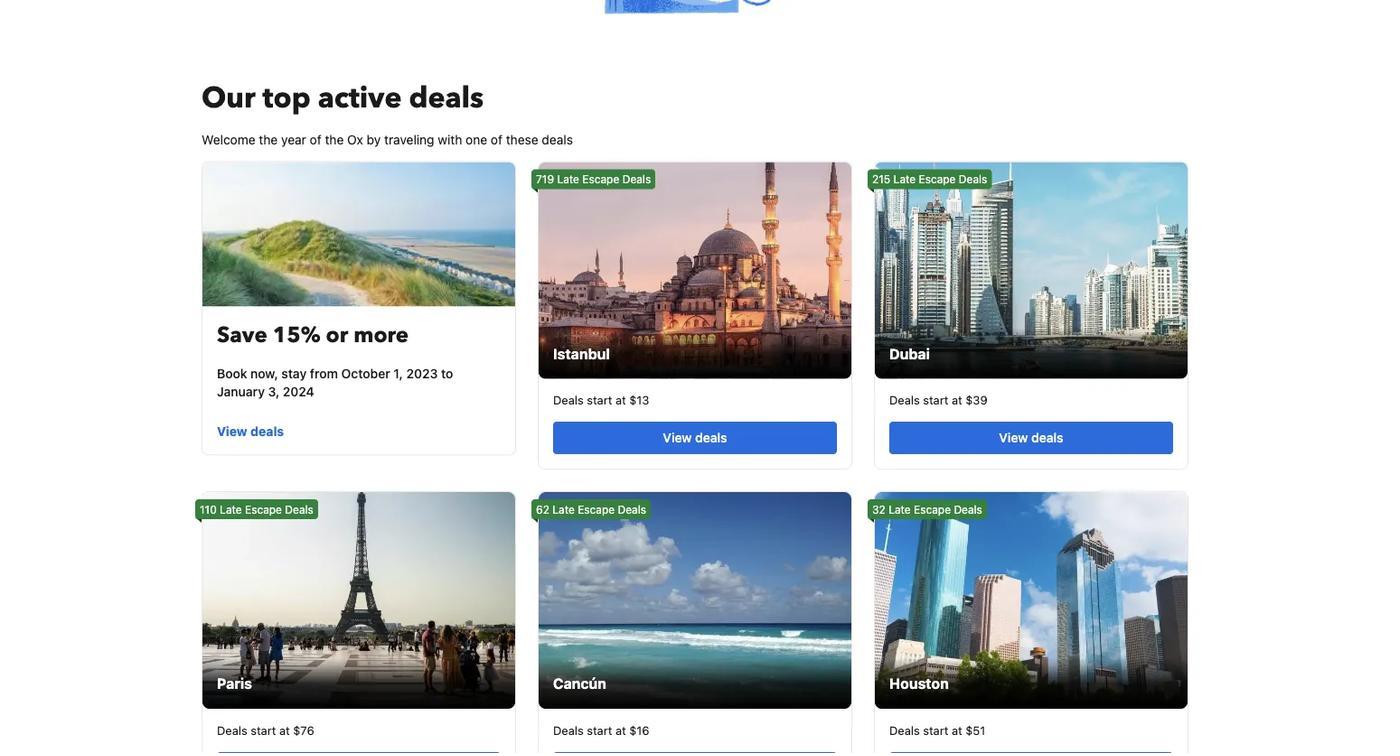 Task type: describe. For each thing, give the bounding box(es) containing it.
start for istanbul
[[587, 394, 612, 407]]

escape for dubai
[[919, 173, 956, 186]]

719
[[536, 173, 554, 186]]

to
[[441, 366, 453, 381]]

late for cancún
[[552, 504, 575, 516]]

32
[[872, 504, 885, 516]]

by
[[367, 132, 381, 147]]

32 late escape deals
[[872, 504, 982, 516]]

top
[[263, 78, 311, 118]]

october
[[341, 366, 390, 381]]

book
[[217, 366, 247, 381]]

62 late escape deals
[[536, 504, 646, 516]]

late for houston
[[889, 504, 911, 516]]

1,
[[393, 366, 403, 381]]

cancún
[[553, 676, 606, 693]]

at for houston
[[952, 724, 962, 738]]

1 the from the left
[[259, 132, 278, 147]]

traveling
[[384, 132, 434, 147]]

ox
[[347, 132, 363, 147]]

active
[[318, 78, 402, 118]]

houston image
[[875, 493, 1188, 710]]

at for dubai
[[952, 394, 962, 407]]

$51
[[965, 724, 985, 738]]

110
[[200, 504, 217, 516]]

welcome
[[202, 132, 255, 147]]

stay
[[281, 366, 307, 381]]

2 the from the left
[[325, 132, 344, 147]]

deals start at $51
[[889, 724, 985, 738]]

year
[[281, 132, 306, 147]]

with
[[438, 132, 462, 147]]

january
[[217, 384, 265, 399]]

at for paris
[[279, 724, 290, 738]]

late for istanbul
[[557, 173, 579, 186]]

cancún link
[[539, 493, 851, 710]]

start for houston
[[923, 724, 948, 738]]

$76
[[293, 724, 314, 738]]

view deals link for dubai
[[889, 422, 1173, 455]]

110 late escape deals
[[200, 504, 313, 516]]

0 horizontal spatial view deals
[[217, 424, 284, 439]]

view deals link for istanbul
[[553, 422, 837, 455]]

719 late escape deals
[[536, 173, 651, 186]]

now,
[[251, 366, 278, 381]]

escape for cancún
[[578, 504, 615, 516]]

$16
[[629, 724, 649, 738]]

deals start at $16
[[553, 724, 649, 738]]

welcome the year of the ox by traveling with one of these deals
[[202, 132, 573, 147]]

at for istanbul
[[615, 394, 626, 407]]

paris image
[[202, 493, 515, 710]]



Task type: vqa. For each thing, say whether or not it's contained in the screenshot.
Off- to the bottom
no



Task type: locate. For each thing, give the bounding box(es) containing it.
1 horizontal spatial the
[[325, 132, 344, 147]]

1 horizontal spatial of
[[491, 132, 502, 147]]

view deals for dubai
[[999, 431, 1063, 446]]

late right "62"
[[552, 504, 575, 516]]

one
[[466, 132, 487, 147]]

these
[[506, 132, 538, 147]]

late
[[557, 173, 579, 186], [893, 173, 916, 186], [220, 504, 242, 516], [552, 504, 575, 516], [889, 504, 911, 516]]

cancún image
[[539, 493, 851, 710]]

dubai
[[889, 345, 930, 363]]

view deals for istanbul
[[663, 431, 727, 446]]

1 horizontal spatial view deals link
[[553, 422, 837, 455]]

at for cancún
[[615, 724, 626, 738]]

our top active deals
[[202, 78, 484, 118]]

1 horizontal spatial view deals
[[663, 431, 727, 446]]

2 horizontal spatial view deals link
[[889, 422, 1173, 455]]

late for paris
[[220, 504, 242, 516]]

more
[[354, 321, 408, 351]]

view
[[217, 424, 247, 439], [663, 431, 692, 446], [999, 431, 1028, 446]]

dubai link
[[875, 162, 1188, 379]]

$13
[[629, 394, 649, 407]]

the left 'year'
[[259, 132, 278, 147]]

view deals link down $13
[[553, 422, 837, 455]]

0 horizontal spatial view
[[217, 424, 247, 439]]

save
[[217, 321, 267, 351]]

escape for istanbul
[[582, 173, 619, 186]]

late for dubai
[[893, 173, 916, 186]]

at left the $39
[[952, 394, 962, 407]]

62
[[536, 504, 549, 516]]

paris link
[[202, 493, 515, 710]]

save 15% or more
[[217, 321, 408, 351]]

view for dubai
[[999, 431, 1028, 446]]

at left $76 in the left of the page
[[279, 724, 290, 738]]

escape right 719 on the left of page
[[582, 173, 619, 186]]

1 of from the left
[[310, 132, 321, 147]]

paris
[[217, 676, 252, 693]]

2 of from the left
[[491, 132, 502, 147]]

deals start at $13
[[553, 394, 649, 407]]

deals start at $76
[[217, 724, 314, 738]]

istanbul image
[[539, 162, 851, 379]]

escape right the '110'
[[245, 504, 282, 516]]

deals for the leftmost "view deals" link
[[250, 424, 284, 439]]

$39
[[965, 394, 988, 407]]

0 horizontal spatial the
[[259, 132, 278, 147]]

late right 719 on the left of page
[[557, 173, 579, 186]]

of right one
[[491, 132, 502, 147]]

escape for houston
[[914, 504, 951, 516]]

or
[[326, 321, 348, 351]]

start left $76 in the left of the page
[[251, 724, 276, 738]]

at
[[615, 394, 626, 407], [952, 394, 962, 407], [279, 724, 290, 738], [615, 724, 626, 738], [952, 724, 962, 738]]

start left $16
[[587, 724, 612, 738]]

215 late escape deals
[[872, 173, 987, 186]]

istanbul link
[[539, 162, 851, 379]]

view deals link
[[553, 422, 837, 455], [889, 422, 1173, 455], [217, 424, 284, 439]]

our
[[202, 78, 255, 118]]

215
[[872, 173, 890, 186]]

view deals link down the $39
[[889, 422, 1173, 455]]

deals start at $39
[[889, 394, 988, 407]]

late right 32
[[889, 504, 911, 516]]

the left the ox
[[325, 132, 344, 147]]

0 horizontal spatial of
[[310, 132, 321, 147]]

late right the '110'
[[220, 504, 242, 516]]

at left $13
[[615, 394, 626, 407]]

3,
[[268, 384, 279, 399]]

istanbul
[[553, 345, 610, 363]]

view for istanbul
[[663, 431, 692, 446]]

houston link
[[875, 493, 1188, 710]]

2024
[[283, 384, 314, 399]]

15%
[[273, 321, 320, 351]]

view deals link down january at the left bottom of the page
[[217, 424, 284, 439]]

houston
[[889, 676, 949, 693]]

2 horizontal spatial view
[[999, 431, 1028, 446]]

book now, stay from october 1, 2023 to january 3, 2024
[[217, 366, 453, 399]]

escape for paris
[[245, 504, 282, 516]]

dubai image
[[875, 162, 1188, 379]]

of right 'year'
[[310, 132, 321, 147]]

escape
[[582, 173, 619, 186], [919, 173, 956, 186], [245, 504, 282, 516], [578, 504, 615, 516], [914, 504, 951, 516]]

start left $13
[[587, 394, 612, 407]]

at left $51
[[952, 724, 962, 738]]

at left $16
[[615, 724, 626, 738]]

of
[[310, 132, 321, 147], [491, 132, 502, 147]]

deals
[[622, 173, 651, 186], [959, 173, 987, 186], [553, 394, 584, 407], [889, 394, 920, 407], [285, 504, 313, 516], [618, 504, 646, 516], [954, 504, 982, 516], [217, 724, 247, 738], [553, 724, 584, 738], [889, 724, 920, 738]]

deals for "view deals" link related to dubai
[[1031, 431, 1063, 446]]

start
[[587, 394, 612, 407], [923, 394, 948, 407], [251, 724, 276, 738], [587, 724, 612, 738], [923, 724, 948, 738]]

deals for istanbul's "view deals" link
[[695, 431, 727, 446]]

0 horizontal spatial view deals link
[[217, 424, 284, 439]]

escape right 32
[[914, 504, 951, 516]]

start left the $39
[[923, 394, 948, 407]]

start for dubai
[[923, 394, 948, 407]]

start left $51
[[923, 724, 948, 738]]

start for cancún
[[587, 724, 612, 738]]

late right 215
[[893, 173, 916, 186]]

from
[[310, 366, 338, 381]]

2 horizontal spatial view deals
[[999, 431, 1063, 446]]

start for paris
[[251, 724, 276, 738]]

deals
[[409, 78, 484, 118], [542, 132, 573, 147], [250, 424, 284, 439], [695, 431, 727, 446], [1031, 431, 1063, 446]]

2023
[[406, 366, 438, 381]]

view deals
[[217, 424, 284, 439], [663, 431, 727, 446], [999, 431, 1063, 446]]

escape right "62"
[[578, 504, 615, 516]]

escape right 215
[[919, 173, 956, 186]]

1 horizontal spatial view
[[663, 431, 692, 446]]

the
[[259, 132, 278, 147], [325, 132, 344, 147]]



